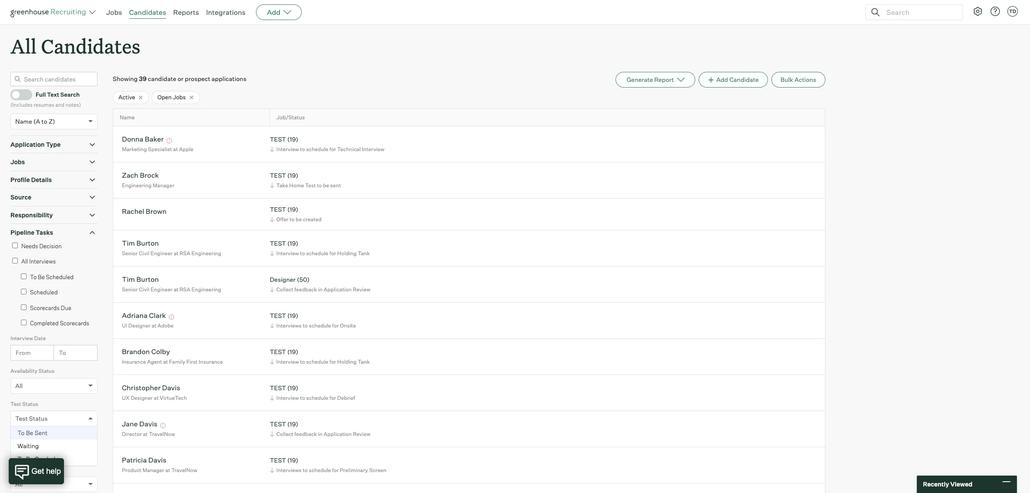 Task type: locate. For each thing, give the bounding box(es) containing it.
tank for tim burton
[[358, 250, 370, 257]]

2 vertical spatial engineering
[[192, 286, 221, 293]]

interviews
[[29, 258, 56, 265], [277, 322, 302, 329], [277, 467, 302, 474]]

holding up debrief
[[337, 359, 357, 365]]

scorecards
[[30, 304, 60, 311], [60, 320, 89, 327]]

(19)
[[288, 136, 298, 143], [288, 172, 298, 179], [288, 206, 298, 213], [288, 240, 298, 247], [288, 312, 298, 320], [288, 348, 298, 356], [288, 384, 298, 392], [288, 421, 298, 428], [288, 457, 298, 464]]

checkmark image
[[14, 91, 21, 97]]

to for insurance agent at family first insurance
[[300, 359, 305, 365]]

2 vertical spatial interviews
[[277, 467, 302, 474]]

test (19) interview to schedule for holding tank down created
[[270, 240, 370, 257]]

for for christopher davis
[[330, 395, 336, 401]]

1 vertical spatial collect
[[277, 431, 294, 437]]

0 vertical spatial senior
[[122, 250, 138, 257]]

davis up the director at travelnow
[[139, 420, 158, 428]]

for inside test (19) interview to schedule for debrief
[[330, 395, 336, 401]]

patricia
[[122, 456, 147, 465]]

manager inside zach brock engineering manager
[[153, 182, 175, 189]]

reports link
[[173, 8, 199, 17]]

7 (19) from the top
[[288, 384, 298, 392]]

travelnow
[[149, 431, 175, 437], [171, 467, 197, 474]]

1 tim from the top
[[122, 239, 135, 248]]

job/status
[[277, 114, 305, 121]]

1 vertical spatial collect feedback in application review link
[[269, 430, 373, 438]]

to
[[30, 273, 37, 280], [59, 349, 66, 356], [17, 429, 25, 437], [17, 455, 25, 463]]

to for product manager at travelnow
[[303, 467, 308, 474]]

2 interview to schedule for holding tank link from the top
[[269, 358, 372, 366]]

review up preliminary
[[353, 431, 371, 437]]

2 test from the top
[[270, 172, 286, 179]]

0 vertical spatial davis
[[162, 384, 180, 392]]

0 vertical spatial scheduled
[[46, 273, 74, 280]]

ux
[[122, 395, 130, 401]]

(19) for insurance agent at family first insurance
[[288, 348, 298, 356]]

1 vertical spatial senior
[[122, 286, 138, 293]]

0 horizontal spatial jobs
[[10, 158, 25, 166]]

2 in from the top
[[318, 431, 323, 437]]

designer (50) collect feedback in application review
[[270, 276, 371, 293]]

status for test status element
[[22, 401, 38, 407]]

(19) inside test (19) interviews to schedule for preliminary screen
[[288, 457, 298, 464]]

to be graded option
[[11, 453, 97, 466]]

1 vertical spatial jobs
[[173, 94, 186, 101]]

2 burton from the top
[[136, 275, 159, 284]]

(19) up interview to schedule for debrief link
[[288, 384, 298, 392]]

to be graded
[[17, 455, 55, 463]]

for left preliminary
[[332, 467, 339, 474]]

active
[[119, 94, 135, 101]]

configure image
[[973, 6, 984, 17]]

candidates
[[129, 8, 166, 17], [41, 33, 140, 59]]

in
[[318, 286, 323, 293], [318, 431, 323, 437]]

6 (19) from the top
[[288, 348, 298, 356]]

to inside option
[[17, 429, 25, 437]]

to
[[42, 117, 47, 125], [300, 146, 305, 152], [317, 182, 322, 189], [290, 216, 295, 223], [300, 250, 305, 257], [303, 322, 308, 329], [300, 359, 305, 365], [300, 395, 305, 401], [303, 467, 308, 474]]

1 vertical spatial status
[[22, 401, 38, 407]]

to inside test (19) interviews to schedule for preliminary screen
[[303, 467, 308, 474]]

collect inside test (19) collect feedback in application review
[[277, 431, 294, 437]]

schedule inside test (19) interview to schedule for technical interview
[[306, 146, 329, 152]]

1 vertical spatial tim
[[122, 275, 135, 284]]

1 engineer from the top
[[151, 250, 173, 257]]

tim burton link down rachel brown link
[[122, 239, 159, 249]]

review inside test (19) collect feedback in application review
[[353, 431, 371, 437]]

offer left created
[[277, 216, 289, 223]]

1 vertical spatial tim burton link
[[122, 275, 159, 285]]

open
[[157, 94, 172, 101]]

(19) for ui designer at adobe
[[288, 312, 298, 320]]

for left onsite
[[332, 322, 339, 329]]

test (19) interview to schedule for holding tank for burton
[[270, 240, 370, 257]]

interview to schedule for holding tank link
[[269, 249, 372, 257], [269, 358, 372, 366]]

1 vertical spatial davis
[[139, 420, 158, 428]]

add inside add candidate link
[[717, 76, 729, 83]]

feedback down interview to schedule for debrief link
[[295, 431, 317, 437]]

to inside test (19) interview to schedule for technical interview
[[300, 146, 305, 152]]

test inside test (19) interview to schedule for technical interview
[[270, 136, 286, 143]]

candidates down jobs link
[[41, 33, 140, 59]]

1 feedback from the top
[[295, 286, 317, 293]]

test (19) interview to schedule for holding tank for colby
[[270, 348, 370, 365]]

be
[[38, 273, 45, 280], [26, 429, 33, 437], [26, 455, 33, 463]]

schedule inside the test (19) interviews to schedule for onsite
[[309, 322, 331, 329]]

2 tim from the top
[[122, 275, 135, 284]]

tim burton senior civil engineer at rsa engineering up adriana clark has been in onsite for more than 21 days image
[[122, 275, 221, 293]]

0 vertical spatial designer
[[270, 276, 296, 283]]

adobe
[[158, 322, 174, 329]]

bulk actions link
[[772, 72, 826, 88]]

0 vertical spatial collect feedback in application review link
[[269, 285, 373, 294]]

0 vertical spatial test (19) interview to schedule for holding tank
[[270, 240, 370, 257]]

name down active
[[120, 114, 135, 121]]

Search candidates field
[[10, 72, 98, 86]]

to inside the test (19) interviews to schedule for onsite
[[303, 322, 308, 329]]

0 vertical spatial add
[[267, 8, 281, 17]]

schedule inside test (19) interviews to schedule for preliminary screen
[[309, 467, 331, 474]]

(19) inside test (19) interview to schedule for debrief
[[288, 384, 298, 392]]

completed scorecards
[[30, 320, 89, 327]]

0 vertical spatial tank
[[358, 250, 370, 257]]

list box inside test status element
[[11, 427, 97, 466]]

1 vertical spatial burton
[[136, 275, 159, 284]]

(50)
[[297, 276, 310, 283]]

add
[[267, 8, 281, 17], [717, 76, 729, 83]]

or
[[178, 75, 184, 82]]

test inside the test (19) offer to be created
[[270, 206, 286, 213]]

(19) inside test (19) interview to schedule for technical interview
[[288, 136, 298, 143]]

be for graded
[[26, 455, 33, 463]]

4 test from the top
[[270, 240, 286, 247]]

0 horizontal spatial insurance
[[122, 359, 146, 365]]

burton down rachel brown link
[[136, 239, 159, 248]]

be for sent
[[26, 429, 33, 437]]

test inside test (19) collect feedback in application review
[[270, 421, 286, 428]]

tim burton link for test
[[122, 239, 159, 249]]

application up test (19) interviews to schedule for preliminary screen
[[324, 431, 352, 437]]

in for (19)
[[318, 431, 323, 437]]

1 vertical spatial rsa
[[180, 286, 191, 293]]

for for brandon colby
[[330, 359, 336, 365]]

be inside option
[[26, 455, 33, 463]]

0 horizontal spatial be
[[296, 216, 302, 223]]

to for ux designer at virtuetech
[[300, 395, 305, 401]]

0 vertical spatial engineering
[[122, 182, 152, 189]]

status up sent
[[29, 415, 48, 422]]

tim burton senior civil engineer at rsa engineering for test
[[122, 239, 221, 257]]

for inside test (19) interviews to schedule for preliminary screen
[[332, 467, 339, 474]]

status up to be sent
[[22, 401, 38, 407]]

status right "availability"
[[39, 368, 55, 374]]

2 feedback from the top
[[295, 431, 317, 437]]

for left debrief
[[330, 395, 336, 401]]

collect feedback in application review link
[[269, 285, 373, 294], [269, 430, 373, 438]]

designer down the "christopher"
[[131, 395, 153, 401]]

to inside test (19) interview to schedule for debrief
[[300, 395, 305, 401]]

engineer down brown
[[151, 250, 173, 257]]

5 (19) from the top
[[288, 312, 298, 320]]

name for name (a to z)
[[15, 117, 32, 125]]

1 test (19) interview to schedule for holding tank from the top
[[270, 240, 370, 257]]

0 vertical spatial in
[[318, 286, 323, 293]]

1 vertical spatial tank
[[358, 359, 370, 365]]

2 civil from the top
[[139, 286, 150, 293]]

1 interview to schedule for holding tank link from the top
[[269, 249, 372, 257]]

add for add candidate
[[717, 76, 729, 83]]

to inside the test (19) offer to be created
[[290, 216, 295, 223]]

0 vertical spatial tim burton senior civil engineer at rsa engineering
[[122, 239, 221, 257]]

first
[[187, 359, 198, 365]]

be left sent
[[323, 182, 329, 189]]

engineering for test (19)
[[192, 250, 221, 257]]

interview to schedule for holding tank link up designer (50) collect feedback in application review
[[269, 249, 372, 257]]

1 vertical spatial travelnow
[[171, 467, 197, 474]]

for up test (19) interview to schedule for debrief
[[330, 359, 336, 365]]

interview to schedule for holding tank link up test (19) interview to schedule for debrief
[[269, 358, 372, 366]]

interview inside test (19) interview to schedule for debrief
[[277, 395, 299, 401]]

2 vertical spatial be
[[26, 455, 33, 463]]

tank for brandon colby
[[358, 359, 370, 365]]

schedule for tim burton
[[306, 250, 329, 257]]

feedback inside test (19) collect feedback in application review
[[295, 431, 317, 437]]

(19) inside test (19) collect feedback in application review
[[288, 421, 298, 428]]

civil up adriana clark
[[139, 286, 150, 293]]

to down completed scorecards
[[59, 349, 66, 356]]

in inside designer (50) collect feedback in application review
[[318, 286, 323, 293]]

for left technical at the top of page
[[330, 146, 336, 152]]

davis up virtuetech
[[162, 384, 180, 392]]

manager inside patricia davis product manager at travelnow
[[143, 467, 164, 474]]

tim burton link for designer
[[122, 275, 159, 285]]

0 vertical spatial collect
[[277, 286, 294, 293]]

2 collect feedback in application review link from the top
[[269, 430, 373, 438]]

1 vertical spatial engineering
[[192, 250, 221, 257]]

to for senior civil engineer at rsa engineering
[[300, 250, 305, 257]]

tim burton senior civil engineer at rsa engineering for designer
[[122, 275, 221, 293]]

in up the test (19) interviews to schedule for onsite
[[318, 286, 323, 293]]

to down operator
[[17, 455, 25, 463]]

0 vertical spatial manager
[[153, 182, 175, 189]]

1 horizontal spatial jobs
[[106, 8, 122, 17]]

1 vertical spatial engineer
[[151, 286, 173, 293]]

scheduled up scorecards due
[[30, 289, 58, 296]]

civil for designer (50)
[[139, 286, 150, 293]]

due
[[61, 304, 71, 311]]

1 collect from the top
[[277, 286, 294, 293]]

davis inside christopher davis ux designer at virtuetech
[[162, 384, 180, 392]]

test inside test (19) interview to schedule for debrief
[[270, 384, 286, 392]]

1 vertical spatial be
[[26, 429, 33, 437]]

1 holding from the top
[[337, 250, 357, 257]]

list box containing to be sent
[[11, 427, 97, 466]]

5 test from the top
[[270, 312, 286, 320]]

test for ui designer at adobe
[[270, 312, 286, 320]]

2 holding from the top
[[337, 359, 357, 365]]

be down operator
[[26, 455, 33, 463]]

1 vertical spatial test (19) interview to schedule for holding tank
[[270, 348, 370, 365]]

1 rsa from the top
[[180, 250, 191, 257]]

manager for davis
[[143, 467, 164, 474]]

Completed Scorecards checkbox
[[21, 320, 27, 326]]

review up onsite
[[353, 286, 371, 293]]

0 vertical spatial holding
[[337, 250, 357, 257]]

take
[[277, 182, 288, 189]]

(19) down interview to schedule for debrief link
[[288, 421, 298, 428]]

offer down operator
[[10, 466, 23, 473]]

9 test from the top
[[270, 457, 286, 464]]

at
[[173, 146, 178, 152], [174, 250, 179, 257], [174, 286, 179, 293], [152, 322, 157, 329], [163, 359, 168, 365], [154, 395, 159, 401], [143, 431, 148, 437], [165, 467, 170, 474]]

2 review from the top
[[353, 431, 371, 437]]

0 vertical spatial offer
[[277, 216, 289, 223]]

source
[[10, 194, 31, 201]]

jane davis has been in application review for more than 5 days image
[[159, 423, 167, 428]]

engineer for test (19)
[[151, 250, 173, 257]]

designer
[[270, 276, 296, 283], [128, 322, 151, 329], [131, 395, 153, 401]]

to for marketing specialist at apple
[[300, 146, 305, 152]]

1 tim burton senior civil engineer at rsa engineering from the top
[[122, 239, 221, 257]]

virtuetech
[[160, 395, 187, 401]]

0 vertical spatial civil
[[139, 250, 150, 257]]

apple
[[179, 146, 194, 152]]

8 (19) from the top
[[288, 421, 298, 428]]

burton for test
[[136, 239, 159, 248]]

interview for marketing specialist at apple
[[277, 146, 299, 152]]

tim
[[122, 239, 135, 248], [122, 275, 135, 284]]

feedback
[[295, 286, 317, 293], [295, 431, 317, 437]]

2 tank from the top
[[358, 359, 370, 365]]

davis inside jane davis link
[[139, 420, 158, 428]]

rsa
[[180, 250, 191, 257], [180, 286, 191, 293]]

burton up adriana clark
[[136, 275, 159, 284]]

list box
[[11, 427, 97, 466]]

tim up adriana
[[122, 275, 135, 284]]

jobs up profile
[[10, 158, 25, 166]]

tim for designer
[[122, 275, 135, 284]]

1 insurance from the left
[[122, 359, 146, 365]]

holding for brandon colby
[[337, 359, 357, 365]]

1 vertical spatial interviews
[[277, 322, 302, 329]]

for inside test (19) interview to schedule for technical interview
[[330, 146, 336, 152]]

to be scheduled
[[30, 273, 74, 280]]

9 (19) from the top
[[288, 457, 298, 464]]

ui designer at adobe
[[122, 322, 174, 329]]

designer left (50)
[[270, 276, 296, 283]]

to be sent option
[[11, 427, 97, 440]]

2 (19) from the top
[[288, 172, 298, 179]]

preliminary
[[340, 467, 368, 474]]

manager down patricia davis link
[[143, 467, 164, 474]]

jane davis
[[122, 420, 158, 428]]

be down all interviews
[[38, 273, 45, 280]]

2 horizontal spatial jobs
[[173, 94, 186, 101]]

designer inside christopher davis ux designer at virtuetech
[[131, 395, 153, 401]]

1 horizontal spatial scorecards
[[60, 320, 89, 327]]

1 vertical spatial test status
[[15, 415, 48, 422]]

application up onsite
[[324, 286, 352, 293]]

full text search (includes resumes and notes)
[[10, 91, 81, 108]]

status
[[39, 368, 55, 374], [22, 401, 38, 407], [29, 415, 48, 422]]

test inside test (19) interviews to schedule for preliminary screen
[[270, 457, 286, 464]]

test status
[[10, 401, 38, 407], [15, 415, 48, 422]]

review inside designer (50) collect feedback in application review
[[353, 286, 371, 293]]

review for (19)
[[353, 431, 371, 437]]

1 vertical spatial application
[[324, 286, 352, 293]]

1 vertical spatial interview to schedule for holding tank link
[[269, 358, 372, 366]]

1 (19) from the top
[[288, 136, 298, 143]]

2 rsa from the top
[[180, 286, 191, 293]]

collect inside designer (50) collect feedback in application review
[[277, 286, 294, 293]]

tim down 'rachel'
[[122, 239, 135, 248]]

tim burton link up adriana clark
[[122, 275, 159, 285]]

interview to schedule for holding tank link for burton
[[269, 249, 372, 257]]

schedule left onsite
[[309, 322, 331, 329]]

2 tim burton link from the top
[[122, 275, 159, 285]]

(19) down job/status
[[288, 136, 298, 143]]

1 civil from the top
[[139, 250, 150, 257]]

davis right patricia
[[148, 456, 167, 465]]

feedback for (50)
[[295, 286, 317, 293]]

tim for test
[[122, 239, 135, 248]]

operator
[[15, 448, 41, 455]]

engineer up clark
[[151, 286, 173, 293]]

designer down adriana clark link
[[128, 322, 151, 329]]

add candidate
[[717, 76, 759, 83]]

availability status element
[[10, 367, 98, 400]]

1 review from the top
[[353, 286, 371, 293]]

holding up designer (50) collect feedback in application review
[[337, 250, 357, 257]]

0 vertical spatial be
[[38, 273, 45, 280]]

application inside test (19) collect feedback in application review
[[324, 431, 352, 437]]

0 horizontal spatial name
[[15, 117, 32, 125]]

name
[[120, 114, 135, 121], [15, 117, 32, 125]]

review for (50)
[[353, 286, 371, 293]]

davis for jane
[[139, 420, 158, 428]]

2 vertical spatial application
[[324, 431, 352, 437]]

(19) up home
[[288, 172, 298, 179]]

1 horizontal spatial add
[[717, 76, 729, 83]]

for up designer (50) collect feedback in application review
[[330, 250, 336, 257]]

be left created
[[296, 216, 302, 223]]

test (19) interviews to schedule for onsite
[[270, 312, 356, 329]]

(19) up interviews to schedule for onsite link
[[288, 312, 298, 320]]

(19) for product manager at travelnow
[[288, 457, 298, 464]]

pipeline
[[10, 229, 34, 236]]

interviews to schedule for onsite link
[[269, 321, 358, 330]]

2 engineer from the top
[[151, 286, 173, 293]]

scorecards down due
[[60, 320, 89, 327]]

interviews for test (19) interviews to schedule for onsite
[[277, 322, 302, 329]]

application for test (19)
[[324, 431, 352, 437]]

0 vertical spatial status
[[39, 368, 55, 374]]

test status element
[[10, 400, 98, 466]]

1 test from the top
[[270, 136, 286, 143]]

family
[[169, 359, 185, 365]]

Scheduled checkbox
[[21, 289, 27, 295]]

1 vertical spatial civil
[[139, 286, 150, 293]]

test (19) interview to schedule for holding tank down interviews to schedule for onsite link
[[270, 348, 370, 365]]

schedule up test (19) interview to schedule for debrief
[[306, 359, 329, 365]]

(19) down "offer to be created" link
[[288, 240, 298, 247]]

2 senior from the top
[[122, 286, 138, 293]]

0 vertical spatial rsa
[[180, 250, 191, 257]]

td
[[1010, 8, 1017, 14]]

add inside add popup button
[[267, 8, 281, 17]]

scorecards up completed
[[30, 304, 60, 311]]

collect feedback in application review link up test (19) interviews to schedule for preliminary screen
[[269, 430, 373, 438]]

1 tank from the top
[[358, 250, 370, 257]]

director
[[122, 431, 142, 437]]

(19) inside the test (19) take home test to be sent
[[288, 172, 298, 179]]

recently
[[924, 481, 950, 488]]

senior up adriana
[[122, 286, 138, 293]]

1 vertical spatial tim burton senior civil engineer at rsa engineering
[[122, 275, 221, 293]]

(19) down interviews to schedule for onsite link
[[288, 348, 298, 356]]

2 collect from the top
[[277, 431, 294, 437]]

to for to be graded
[[17, 455, 25, 463]]

1 senior from the top
[[122, 250, 138, 257]]

adriana
[[122, 311, 148, 320]]

profile details
[[10, 176, 52, 183]]

0 vertical spatial feedback
[[295, 286, 317, 293]]

collect feedback in application review link down (50)
[[269, 285, 373, 294]]

1 vertical spatial review
[[353, 431, 371, 437]]

0 vertical spatial engineer
[[151, 250, 173, 257]]

scheduled down all interviews
[[46, 273, 74, 280]]

tank
[[358, 250, 370, 257], [358, 359, 370, 365]]

8 test from the top
[[270, 421, 286, 428]]

collect for designer
[[277, 286, 294, 293]]

1 vertical spatial in
[[318, 431, 323, 437]]

feedback down (50)
[[295, 286, 317, 293]]

test inside the test (19) take home test to be sent
[[305, 182, 316, 189]]

name left (a
[[15, 117, 32, 125]]

schedule inside test (19) interview to schedule for debrief
[[306, 395, 329, 401]]

2 test (19) interview to schedule for holding tank from the top
[[270, 348, 370, 365]]

1 horizontal spatial offer
[[277, 216, 289, 223]]

1 vertical spatial designer
[[128, 322, 151, 329]]

0 horizontal spatial offer
[[10, 466, 23, 473]]

interviews inside test (19) interviews to schedule for preliminary screen
[[277, 467, 302, 474]]

1 vertical spatial feedback
[[295, 431, 317, 437]]

senior
[[122, 250, 138, 257], [122, 286, 138, 293]]

(19) up interviews to schedule for preliminary screen "link"
[[288, 457, 298, 464]]

to up waiting
[[17, 429, 25, 437]]

All Interviews checkbox
[[12, 258, 18, 264]]

civil
[[139, 250, 150, 257], [139, 286, 150, 293]]

1 vertical spatial manager
[[143, 467, 164, 474]]

1 burton from the top
[[136, 239, 159, 248]]

1 collect feedback in application review link from the top
[[269, 285, 373, 294]]

7 test from the top
[[270, 384, 286, 392]]

bulk actions
[[781, 76, 817, 83]]

4 (19) from the top
[[288, 240, 298, 247]]

0 vertical spatial scorecards
[[30, 304, 60, 311]]

application down the name (a to z)
[[10, 141, 45, 148]]

engineer for designer (50)
[[151, 286, 173, 293]]

0 vertical spatial travelnow
[[149, 431, 175, 437]]

1 tim burton link from the top
[[122, 239, 159, 249]]

interviews inside the test (19) interviews to schedule for onsite
[[277, 322, 302, 329]]

schedule left technical at the top of page
[[306, 146, 329, 152]]

to be sent
[[17, 429, 48, 437]]

schedule up (50)
[[306, 250, 329, 257]]

and
[[55, 102, 64, 108]]

application inside designer (50) collect feedback in application review
[[324, 286, 352, 293]]

add for add
[[267, 8, 281, 17]]

offer
[[277, 216, 289, 223], [10, 466, 23, 473]]

be left sent
[[26, 429, 33, 437]]

0 vertical spatial be
[[323, 182, 329, 189]]

to inside option
[[17, 455, 25, 463]]

jobs left candidates link
[[106, 8, 122, 17]]

(19) up "offer to be created" link
[[288, 206, 298, 213]]

at inside brandon colby insurance agent at family first insurance
[[163, 359, 168, 365]]

interview for senior civil engineer at rsa engineering
[[277, 250, 299, 257]]

schedule left debrief
[[306, 395, 329, 401]]

2 vertical spatial davis
[[148, 456, 167, 465]]

None field
[[11, 411, 20, 426]]

sent
[[330, 182, 341, 189]]

1 in from the top
[[318, 286, 323, 293]]

interview for ux designer at virtuetech
[[277, 395, 299, 401]]

candidates right jobs link
[[129, 8, 166, 17]]

1 vertical spatial scheduled
[[30, 289, 58, 296]]

2 insurance from the left
[[199, 359, 223, 365]]

specialist
[[148, 146, 172, 152]]

test for marketing specialist at apple
[[270, 136, 286, 143]]

for for patricia davis
[[332, 467, 339, 474]]

tim burton senior civil engineer at rsa engineering down brown
[[122, 239, 221, 257]]

test (19) interview to schedule for debrief
[[270, 384, 355, 401]]

0 horizontal spatial add
[[267, 8, 281, 17]]

manager for brock
[[153, 182, 175, 189]]

all down "availability"
[[15, 382, 23, 389]]

0 vertical spatial jobs
[[106, 8, 122, 17]]

1 horizontal spatial name
[[120, 114, 135, 121]]

all down to be graded
[[15, 481, 23, 488]]

test inside the test (19) take home test to be sent
[[270, 172, 286, 179]]

schedule left preliminary
[[309, 467, 331, 474]]

2 tim burton senior civil engineer at rsa engineering from the top
[[122, 275, 221, 293]]

0 vertical spatial burton
[[136, 239, 159, 248]]

feedback inside designer (50) collect feedback in application review
[[295, 286, 317, 293]]

jobs right open
[[173, 94, 186, 101]]

notes)
[[66, 102, 81, 108]]

0 vertical spatial tim burton link
[[122, 239, 159, 249]]

insurance right first
[[199, 359, 223, 365]]

davis inside patricia davis product manager at travelnow
[[148, 456, 167, 465]]

1 horizontal spatial insurance
[[199, 359, 223, 365]]

clark
[[149, 311, 166, 320]]

details
[[31, 176, 52, 183]]

availability status
[[10, 368, 55, 374]]

be inside the test (19) take home test to be sent
[[323, 182, 329, 189]]

3 (19) from the top
[[288, 206, 298, 213]]

senior down 'rachel'
[[122, 250, 138, 257]]

test inside the test (19) interviews to schedule for onsite
[[270, 312, 286, 320]]

1 vertical spatial be
[[296, 216, 302, 223]]

be inside option
[[26, 429, 33, 437]]

To Be Scheduled checkbox
[[21, 273, 27, 279]]

generate report button
[[616, 72, 696, 88]]

generate report
[[627, 76, 674, 83]]

(19) for engineering manager
[[288, 172, 298, 179]]

jane
[[122, 420, 138, 428]]

(19) inside the test (19) offer to be created
[[288, 206, 298, 213]]

1 vertical spatial add
[[717, 76, 729, 83]]

3 test from the top
[[270, 206, 286, 213]]

profile
[[10, 176, 30, 183]]

sent
[[35, 429, 48, 437]]

0 vertical spatial review
[[353, 286, 371, 293]]

to right to be scheduled option
[[30, 273, 37, 280]]

0 vertical spatial interview to schedule for holding tank link
[[269, 249, 372, 257]]

created
[[303, 216, 322, 223]]

0 vertical spatial tim
[[122, 239, 135, 248]]

1 vertical spatial holding
[[337, 359, 357, 365]]

manager down brock
[[153, 182, 175, 189]]

in up test (19) interviews to schedule for preliminary screen
[[318, 431, 323, 437]]

2 vertical spatial jobs
[[10, 158, 25, 166]]

(19) for marketing specialist at apple
[[288, 136, 298, 143]]

2 vertical spatial designer
[[131, 395, 153, 401]]

in inside test (19) collect feedback in application review
[[318, 431, 323, 437]]

test for director at travelnow
[[270, 421, 286, 428]]

civil down rachel brown link
[[139, 250, 150, 257]]

6 test from the top
[[270, 348, 286, 356]]

(19) inside the test (19) interviews to schedule for onsite
[[288, 312, 298, 320]]

full
[[36, 91, 46, 98]]

schedule
[[306, 146, 329, 152], [306, 250, 329, 257], [309, 322, 331, 329], [306, 359, 329, 365], [306, 395, 329, 401], [309, 467, 331, 474]]

1 horizontal spatial be
[[323, 182, 329, 189]]

all
[[10, 33, 37, 59], [21, 258, 28, 265], [15, 382, 23, 389], [15, 481, 23, 488]]

for inside the test (19) interviews to schedule for onsite
[[332, 322, 339, 329]]

insurance down brandon
[[122, 359, 146, 365]]



Task type: describe. For each thing, give the bounding box(es) containing it.
waiting option
[[11, 440, 97, 453]]

collect feedback in application review link for (50)
[[269, 285, 373, 294]]

test (19) collect feedback in application review
[[270, 421, 371, 437]]

Scorecards Due checkbox
[[21, 304, 27, 310]]

be for scheduled
[[38, 273, 45, 280]]

1 vertical spatial offer
[[10, 466, 23, 473]]

at inside christopher davis ux designer at virtuetech
[[154, 395, 159, 401]]

for for tim burton
[[330, 250, 336, 257]]

report
[[655, 76, 674, 83]]

offer to be created link
[[269, 215, 324, 223]]

reports
[[173, 8, 199, 17]]

2 vertical spatial status
[[29, 415, 48, 422]]

bulk
[[781, 76, 794, 83]]

to for ui designer at adobe
[[303, 322, 308, 329]]

name (a to z) option
[[15, 117, 55, 125]]

availability
[[10, 368, 37, 374]]

test (19) take home test to be sent
[[270, 172, 341, 189]]

in for (50)
[[318, 286, 323, 293]]

score
[[22, 434, 36, 440]]

director at travelnow
[[122, 431, 175, 437]]

rsa for designer (50)
[[180, 286, 191, 293]]

brandon colby insurance agent at family first insurance
[[122, 347, 223, 365]]

burton for designer
[[136, 275, 159, 284]]

brandon
[[122, 347, 150, 356]]

0 vertical spatial application
[[10, 141, 45, 148]]

product
[[122, 467, 142, 474]]

all right all interviews option
[[21, 258, 28, 265]]

patricia davis link
[[122, 456, 167, 466]]

integrations
[[206, 8, 246, 17]]

interviews to schedule for preliminary screen link
[[269, 466, 389, 474]]

name (a to z)
[[15, 117, 55, 125]]

all inside the offer element
[[15, 481, 23, 488]]

all interviews
[[21, 258, 56, 265]]

39
[[139, 75, 147, 82]]

to for to be sent
[[17, 429, 25, 437]]

offer inside the test (19) offer to be created
[[277, 216, 289, 223]]

interview to schedule for holding tank link for colby
[[269, 358, 372, 366]]

designer inside designer (50) collect feedback in application review
[[270, 276, 296, 283]]

0 vertical spatial interviews
[[29, 258, 56, 265]]

donna
[[122, 135, 143, 144]]

test score
[[10, 434, 36, 440]]

Needs Decision checkbox
[[12, 243, 18, 248]]

waiting
[[17, 442, 39, 450]]

interview for insurance agent at family first insurance
[[277, 359, 299, 365]]

test for product manager at travelnow
[[270, 457, 286, 464]]

all down the "greenhouse recruiting" image
[[10, 33, 37, 59]]

ui
[[122, 322, 127, 329]]

zach
[[122, 171, 138, 180]]

rachel brown
[[122, 207, 167, 216]]

recently viewed
[[924, 481, 973, 488]]

all candidates
[[10, 33, 140, 59]]

senior for test (19)
[[122, 250, 138, 257]]

graded
[[35, 455, 55, 463]]

donna baker has been in technical interview for more than 14 days image
[[165, 138, 173, 144]]

Search text field
[[885, 6, 955, 19]]

interviews for test (19) interviews to schedule for preliminary screen
[[277, 467, 302, 474]]

offer element
[[10, 466, 98, 493]]

(19) for senior civil engineer at rsa engineering
[[288, 240, 298, 247]]

none field inside test status element
[[11, 411, 20, 426]]

viewed
[[951, 481, 973, 488]]

Score number field
[[56, 444, 98, 459]]

rachel
[[122, 207, 144, 216]]

generate
[[627, 76, 653, 83]]

civil for test (19)
[[139, 250, 150, 257]]

schedule for christopher davis
[[306, 395, 329, 401]]

jane davis link
[[122, 420, 158, 430]]

christopher davis link
[[122, 384, 180, 394]]

interview to schedule for debrief link
[[269, 394, 358, 402]]

engineering for designer (50)
[[192, 286, 221, 293]]

baker
[[145, 135, 164, 144]]

test for engineering manager
[[270, 172, 286, 179]]

feedback for (19)
[[295, 431, 317, 437]]

holding for tim burton
[[337, 250, 357, 257]]

take home test to be sent link
[[269, 181, 343, 189]]

test for senior civil engineer at rsa engineering
[[270, 240, 286, 247]]

0 horizontal spatial scorecards
[[30, 304, 60, 311]]

name for name
[[120, 114, 135, 121]]

test (19) interviews to schedule for preliminary screen
[[270, 457, 387, 474]]

(19) for ux designer at virtuetech
[[288, 384, 298, 392]]

screen
[[369, 467, 387, 474]]

candidate
[[730, 76, 759, 83]]

schedule for brandon colby
[[306, 359, 329, 365]]

applications
[[212, 75, 247, 82]]

1 vertical spatial scorecards
[[60, 320, 89, 327]]

needs
[[21, 243, 38, 250]]

pipeline tasks
[[10, 229, 53, 236]]

adriana clark has been in onsite for more than 21 days image
[[168, 315, 175, 320]]

text
[[47, 91, 59, 98]]

application type
[[10, 141, 61, 148]]

interview date
[[10, 335, 46, 341]]

(a
[[33, 117, 40, 125]]

test (19) interview to schedule for technical interview
[[270, 136, 385, 152]]

brown
[[146, 207, 167, 216]]

1 vertical spatial candidates
[[41, 33, 140, 59]]

senior for designer (50)
[[122, 286, 138, 293]]

status for availability status element
[[39, 368, 55, 374]]

application for designer (50)
[[324, 286, 352, 293]]

davis for christopher
[[162, 384, 180, 392]]

marketing
[[122, 146, 147, 152]]

showing
[[113, 75, 138, 82]]

search
[[60, 91, 80, 98]]

add candidate link
[[699, 72, 768, 88]]

collect for test
[[277, 431, 294, 437]]

christopher
[[122, 384, 161, 392]]

all inside availability status element
[[15, 382, 23, 389]]

test for insurance agent at family first insurance
[[270, 348, 286, 356]]

greenhouse recruiting image
[[10, 7, 89, 17]]

marketing specialist at apple
[[122, 146, 194, 152]]

debrief
[[337, 395, 355, 401]]

travelnow inside patricia davis product manager at travelnow
[[171, 467, 197, 474]]

completed
[[30, 320, 59, 327]]

adriana clark
[[122, 311, 166, 320]]

decision
[[39, 243, 62, 250]]

schedule for patricia davis
[[309, 467, 331, 474]]

candidate
[[148, 75, 176, 82]]

adriana clark link
[[122, 311, 166, 321]]

be inside the test (19) offer to be created
[[296, 216, 302, 223]]

donna baker link
[[122, 135, 164, 145]]

onsite
[[340, 322, 356, 329]]

candidate reports are now available! apply filters and select "view in app" element
[[616, 72, 696, 88]]

actions
[[795, 76, 817, 83]]

needs decision
[[21, 243, 62, 250]]

type
[[46, 141, 61, 148]]

home
[[289, 182, 304, 189]]

to for to
[[59, 349, 66, 356]]

interview to schedule for technical interview link
[[269, 145, 387, 153]]

brandon colby link
[[122, 347, 170, 357]]

collect feedback in application review link for (19)
[[269, 430, 373, 438]]

(includes
[[10, 102, 33, 108]]

0 vertical spatial candidates
[[129, 8, 166, 17]]

engineering inside zach brock engineering manager
[[122, 182, 152, 189]]

(19) for director at travelnow
[[288, 421, 298, 428]]

test for ux designer at virtuetech
[[270, 384, 286, 392]]

rsa for test (19)
[[180, 250, 191, 257]]

at inside patricia davis product manager at travelnow
[[165, 467, 170, 474]]

davis for patricia
[[148, 456, 167, 465]]

0 vertical spatial test status
[[10, 401, 38, 407]]

to inside the test (19) take home test to be sent
[[317, 182, 322, 189]]

to for to be scheduled
[[30, 273, 37, 280]]

open jobs
[[157, 94, 186, 101]]

date
[[34, 335, 46, 341]]

z)
[[49, 117, 55, 125]]



Task type: vqa. For each thing, say whether or not it's contained in the screenshot.


